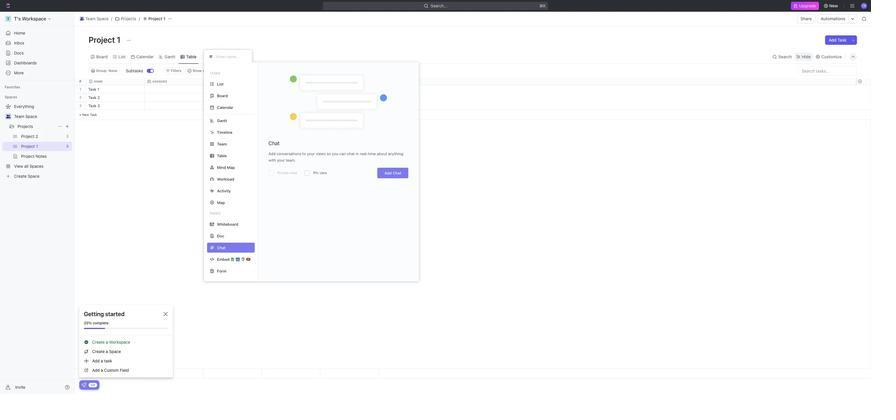 Task type: locate. For each thing, give the bounding box(es) containing it.
space inside sidebar navigation
[[25, 114, 37, 119]]

‎task for ‎task 1
[[88, 87, 96, 92]]

1 horizontal spatial calendar
[[217, 105, 234, 110]]

1 vertical spatial to do cell
[[203, 102, 262, 109]]

do down tasks
[[212, 96, 217, 100]]

map down "activity"
[[217, 200, 225, 205]]

view for pin view
[[320, 171, 327, 175]]

calendar up timeline
[[217, 105, 234, 110]]

1 vertical spatial project
[[89, 35, 115, 44]]

add down about
[[385, 171, 392, 175]]

task 3
[[88, 103, 100, 108]]

0 vertical spatial ‎task
[[88, 87, 96, 92]]

list up subtasks button
[[119, 54, 126, 59]]

3 down ‎task 2
[[98, 103, 100, 108]]

a for task
[[101, 358, 103, 363]]

2 to do cell from the top
[[203, 102, 262, 109]]

2 vertical spatial to
[[303, 151, 306, 156]]

create a workspace
[[92, 340, 130, 345]]

1 vertical spatial chat
[[393, 171, 402, 175]]

a left task
[[101, 358, 103, 363]]

0 horizontal spatial team
[[14, 114, 24, 119]]

table
[[186, 54, 197, 59], [217, 153, 227, 158]]

a for space
[[106, 349, 108, 354]]

2 vertical spatial task
[[90, 113, 97, 117]]

docs link
[[2, 48, 72, 58]]

0 horizontal spatial 2
[[79, 95, 82, 99]]

press space to select this row. row containing 2
[[75, 93, 86, 102]]

0 vertical spatial to do cell
[[203, 93, 262, 101]]

0 vertical spatial create
[[92, 340, 105, 345]]

0 horizontal spatial calendar
[[136, 54, 154, 59]]

add a task
[[92, 358, 112, 363]]

team space right user group image
[[14, 114, 37, 119]]

set priority image
[[320, 85, 328, 94], [320, 94, 328, 102]]

chat up the with
[[269, 140, 280, 146]]

set priority element
[[320, 85, 328, 94], [320, 94, 328, 102], [320, 102, 328, 111]]

add left task
[[92, 358, 100, 363]]

1 vertical spatial new
[[82, 113, 89, 117]]

view right private
[[290, 171, 297, 175]]

0 vertical spatial calendar
[[136, 54, 154, 59]]

view right pin
[[320, 171, 327, 175]]

spaces
[[5, 95, 17, 99]]

task inside button
[[838, 37, 847, 42]]

whiteboard
[[217, 222, 238, 226]]

team right user group image
[[14, 114, 24, 119]]

set priority element for ‎task 1
[[320, 85, 328, 94]]

0 horizontal spatial projects link
[[18, 122, 56, 131]]

a down add a task
[[101, 368, 103, 373]]

list inside list "link"
[[119, 54, 126, 59]]

add for add a task
[[92, 358, 100, 363]]

1 horizontal spatial chat
[[393, 171, 402, 175]]

chat down anything
[[393, 171, 402, 175]]

invite
[[15, 385, 25, 389]]

new
[[830, 3, 839, 8], [82, 113, 89, 117]]

0 horizontal spatial chat
[[269, 140, 280, 146]]

time
[[368, 151, 376, 156]]

1 vertical spatial board
[[217, 93, 228, 98]]

calendar
[[136, 54, 154, 59], [217, 105, 234, 110]]

0 vertical spatial list
[[119, 54, 126, 59]]

1 vertical spatial table
[[217, 153, 227, 158]]

projects
[[121, 16, 136, 21], [18, 124, 33, 129]]

pin view
[[314, 171, 327, 175]]

1 vertical spatial to do
[[207, 104, 217, 108]]

new up automations on the top right of the page
[[830, 3, 839, 8]]

a for custom
[[101, 368, 103, 373]]

1 set priority image from the top
[[320, 85, 328, 94]]

press space to select this row. row containing ‎task 1
[[86, 85, 379, 94]]

press space to select this row. row containing 3
[[75, 102, 86, 110]]

3 set priority element from the top
[[320, 102, 328, 111]]

to do
[[207, 96, 217, 100], [207, 104, 217, 108]]

to for ‎task 2
[[207, 96, 211, 100]]

1 vertical spatial team
[[14, 114, 24, 119]]

0 vertical spatial team
[[85, 16, 96, 21]]

calendar up subtasks button
[[136, 54, 154, 59]]

0 vertical spatial to
[[207, 96, 211, 100]]

press space to select this row. row containing ‎task 2
[[86, 93, 379, 102]]

1 vertical spatial space
[[25, 114, 37, 119]]

add inside 'add task' button
[[829, 37, 837, 42]]

press space to select this row. row containing 1
[[75, 85, 86, 93]]

cell
[[145, 85, 203, 93], [203, 85, 262, 93], [262, 85, 321, 93], [145, 93, 203, 101], [262, 93, 321, 101], [145, 102, 203, 109], [262, 102, 321, 109]]

1 horizontal spatial 3
[[98, 103, 100, 108]]

table up show
[[186, 54, 197, 59]]

2 up task 3 on the left top
[[98, 95, 100, 100]]

/
[[111, 16, 112, 21], [139, 16, 140, 21]]

press space to select this row. row
[[75, 85, 86, 93], [86, 85, 379, 94], [75, 93, 86, 102], [86, 93, 379, 102], [75, 102, 86, 110], [86, 102, 379, 111], [86, 369, 379, 379]]

do for ‎task 2
[[212, 96, 217, 100]]

subtasks
[[126, 68, 143, 73]]

2
[[98, 95, 100, 100], [79, 95, 82, 99]]

to do cell for ‎task 2
[[203, 93, 262, 101]]

tree
[[2, 102, 72, 181]]

tree inside sidebar navigation
[[2, 102, 72, 181]]

tasks
[[210, 71, 220, 75]]

inbox link
[[2, 38, 72, 48]]

1 2 3
[[79, 87, 82, 107]]

1 horizontal spatial board
[[217, 93, 228, 98]]

a
[[106, 340, 108, 345], [106, 349, 108, 354], [101, 358, 103, 363], [101, 368, 103, 373]]

create up create a space
[[92, 340, 105, 345]]

1 to do cell from the top
[[203, 93, 262, 101]]

1 horizontal spatial team
[[85, 16, 96, 21]]

to for task 3
[[207, 104, 211, 108]]

list
[[119, 54, 126, 59], [217, 82, 224, 86]]

team space link
[[78, 15, 110, 22], [14, 112, 71, 121]]

1 horizontal spatial new
[[830, 3, 839, 8]]

1 horizontal spatial projects link
[[114, 15, 138, 22]]

0 vertical spatial new
[[830, 3, 839, 8]]

‎task
[[88, 87, 96, 92], [88, 95, 96, 100]]

1 horizontal spatial /
[[139, 16, 140, 21]]

1 vertical spatial gantt
[[217, 118, 227, 123]]

3 left task 3 on the left top
[[79, 104, 82, 107]]

mind
[[217, 165, 226, 170]]

calendar link
[[135, 53, 154, 61]]

search
[[779, 54, 793, 59]]

2 ‎task from the top
[[88, 95, 96, 100]]

space right user group image
[[25, 114, 37, 119]]

0 vertical spatial gantt
[[165, 54, 175, 59]]

table up mind
[[217, 153, 227, 158]]

‎task up ‎task 2
[[88, 87, 96, 92]]

user group image
[[6, 115, 10, 118]]

0 vertical spatial task
[[838, 37, 847, 42]]

gantt up timeline
[[217, 118, 227, 123]]

chat
[[269, 140, 280, 146], [393, 171, 402, 175]]

task down ‎task 2
[[88, 103, 96, 108]]

task for add task
[[838, 37, 847, 42]]

team down timeline
[[217, 142, 227, 146]]

0 horizontal spatial project 1
[[89, 35, 122, 44]]

‎task 1
[[88, 87, 99, 92]]

1 horizontal spatial 2
[[98, 95, 100, 100]]

1 vertical spatial team space
[[14, 114, 37, 119]]

add inside the add conversations to your views so you can chat in real-time about anything with your team.
[[269, 151, 276, 156]]

2 left ‎task 2
[[79, 95, 82, 99]]

add up customize
[[829, 37, 837, 42]]

do for task 3
[[212, 104, 217, 108]]

3
[[98, 103, 100, 108], [79, 104, 82, 107]]

1 horizontal spatial your
[[307, 151, 315, 156]]

customize
[[822, 54, 842, 59]]

create for create a space
[[92, 349, 105, 354]]

list down tasks
[[217, 82, 224, 86]]

#
[[79, 79, 81, 83]]

you
[[332, 151, 339, 156]]

0 horizontal spatial team space
[[14, 114, 37, 119]]

1 vertical spatial calendar
[[217, 105, 234, 110]]

0 vertical spatial project
[[149, 16, 162, 21]]

space right user group icon
[[97, 16, 109, 21]]

add up the with
[[269, 151, 276, 156]]

project
[[149, 16, 162, 21], [89, 35, 115, 44]]

your right the with
[[277, 158, 285, 162]]

0 vertical spatial do
[[212, 96, 217, 100]]

view
[[212, 54, 221, 59]]

2 to do from the top
[[207, 104, 217, 108]]

your left the views
[[307, 151, 315, 156]]

1 vertical spatial list
[[217, 82, 224, 86]]

show
[[193, 69, 202, 73]]

1 inside 1 2 3
[[80, 87, 81, 91]]

0 horizontal spatial /
[[111, 16, 112, 21]]

embed
[[217, 257, 230, 262]]

grid
[[75, 78, 872, 379]]

1 vertical spatial projects link
[[18, 122, 56, 131]]

‎task down ‎task 1
[[88, 95, 96, 100]]

projects link inside sidebar navigation
[[18, 122, 56, 131]]

hide
[[802, 54, 811, 59]]

1 ‎task from the top
[[88, 87, 96, 92]]

0 vertical spatial your
[[307, 151, 315, 156]]

1 vertical spatial do
[[212, 104, 217, 108]]

Enter name... field
[[216, 54, 247, 59]]

set priority element for task 3
[[320, 102, 328, 111]]

new for new task
[[82, 113, 89, 117]]

a up task
[[106, 349, 108, 354]]

0 vertical spatial table
[[186, 54, 197, 59]]

2 do from the top
[[212, 104, 217, 108]]

1 vertical spatial ‎task
[[88, 95, 96, 100]]

new inside grid
[[82, 113, 89, 117]]

getting started
[[84, 311, 125, 317]]

onboarding checklist button element
[[82, 383, 86, 387]]

2 view from the left
[[320, 171, 327, 175]]

1 view from the left
[[290, 171, 297, 175]]

docs
[[14, 50, 24, 55]]

custom
[[104, 368, 119, 373]]

0 horizontal spatial map
[[217, 200, 225, 205]]

set priority image for ‎task 1
[[320, 85, 328, 94]]

add task
[[829, 37, 847, 42]]

to do cell
[[203, 93, 262, 101], [203, 102, 262, 109]]

2 set priority element from the top
[[320, 94, 328, 102]]

2 inside 1 2 3
[[79, 95, 82, 99]]

home link
[[2, 28, 72, 38]]

board link
[[95, 53, 108, 61]]

0 horizontal spatial team space link
[[14, 112, 71, 121]]

2 set priority image from the top
[[320, 94, 328, 102]]

1 to do from the top
[[207, 96, 217, 100]]

add down add a task
[[92, 368, 100, 373]]

0 vertical spatial team space
[[85, 16, 109, 21]]

set priority element for ‎task 2
[[320, 94, 328, 102]]

2 horizontal spatial team
[[217, 142, 227, 146]]

‎task for ‎task 2
[[88, 95, 96, 100]]

create up add a task
[[92, 349, 105, 354]]

1 vertical spatial map
[[217, 200, 225, 205]]

row group
[[75, 85, 86, 120], [86, 85, 379, 120], [857, 85, 871, 120], [857, 369, 871, 379]]

1 inside the press space to select this row. row
[[98, 87, 99, 92]]

team space inside tree
[[14, 114, 37, 119]]

add for add chat
[[385, 171, 392, 175]]

add chat
[[385, 171, 402, 175]]

1 horizontal spatial list
[[217, 82, 224, 86]]

1 do from the top
[[212, 96, 217, 100]]

task up customize
[[838, 37, 847, 42]]

1 vertical spatial projects
[[18, 124, 33, 129]]

project 1
[[149, 16, 165, 21], [89, 35, 122, 44]]

task
[[838, 37, 847, 42], [88, 103, 96, 108], [90, 113, 97, 117]]

board left list "link"
[[96, 54, 108, 59]]

0 vertical spatial team space link
[[78, 15, 110, 22]]

team
[[85, 16, 96, 21], [14, 114, 24, 119], [217, 142, 227, 146]]

1 horizontal spatial project
[[149, 16, 162, 21]]

do up timeline
[[212, 104, 217, 108]]

1 horizontal spatial team space link
[[78, 15, 110, 22]]

view
[[290, 171, 297, 175], [320, 171, 327, 175]]

2 vertical spatial team
[[217, 142, 227, 146]]

task down task 3 on the left top
[[90, 113, 97, 117]]

add task button
[[826, 35, 851, 45]]

0 vertical spatial map
[[227, 165, 235, 170]]

anything
[[388, 151, 404, 156]]

team space right user group icon
[[85, 16, 109, 21]]

to do cell for task 3
[[203, 102, 262, 109]]

1 horizontal spatial view
[[320, 171, 327, 175]]

to
[[207, 96, 211, 100], [207, 104, 211, 108], [303, 151, 306, 156]]

0 horizontal spatial space
[[25, 114, 37, 119]]

0 horizontal spatial gantt
[[165, 54, 175, 59]]

board down tasks
[[217, 93, 228, 98]]

new down task 3 on the left top
[[82, 113, 89, 117]]

2 horizontal spatial space
[[109, 349, 121, 354]]

2 vertical spatial space
[[109, 349, 121, 354]]

0 horizontal spatial projects
[[18, 124, 33, 129]]

0 vertical spatial projects
[[121, 16, 136, 21]]

0 vertical spatial to do
[[207, 96, 217, 100]]

1 create from the top
[[92, 340, 105, 345]]

0 vertical spatial board
[[96, 54, 108, 59]]

views
[[316, 151, 326, 156]]

upgrade link
[[792, 2, 820, 10]]

complete
[[93, 321, 109, 325]]

0 horizontal spatial view
[[290, 171, 297, 175]]

add
[[829, 37, 837, 42], [269, 151, 276, 156], [385, 171, 392, 175], [92, 358, 100, 363], [92, 368, 100, 373]]

board
[[96, 54, 108, 59], [217, 93, 228, 98]]

1 vertical spatial to
[[207, 104, 211, 108]]

team inside sidebar navigation
[[14, 114, 24, 119]]

0 vertical spatial space
[[97, 16, 109, 21]]

press space to select this row. row containing task 3
[[86, 102, 379, 111]]

tree containing team space
[[2, 102, 72, 181]]

row
[[86, 78, 379, 85]]

1 vertical spatial create
[[92, 349, 105, 354]]

a up create a space
[[106, 340, 108, 345]]

1 set priority element from the top
[[320, 85, 328, 94]]

space
[[97, 16, 109, 21], [25, 114, 37, 119], [109, 349, 121, 354]]

1
[[163, 16, 165, 21], [117, 35, 121, 44], [98, 87, 99, 92], [80, 87, 81, 91]]

1 horizontal spatial table
[[217, 153, 227, 158]]

0 horizontal spatial your
[[277, 158, 285, 162]]

team right user group icon
[[85, 16, 96, 21]]

projects inside sidebar navigation
[[18, 124, 33, 129]]

2 create from the top
[[92, 349, 105, 354]]

map
[[227, 165, 235, 170], [217, 200, 225, 205]]

25%
[[84, 321, 92, 325]]

2 for ‎task
[[98, 95, 100, 100]]

0 vertical spatial project 1
[[149, 16, 165, 21]]

0 horizontal spatial new
[[82, 113, 89, 117]]

space down create a workspace
[[109, 349, 121, 354]]

gantt
[[165, 54, 175, 59], [217, 118, 227, 123]]

dashboards
[[14, 60, 37, 65]]

2 for 1
[[79, 95, 82, 99]]

gantt left the table link
[[165, 54, 175, 59]]

0 horizontal spatial list
[[119, 54, 126, 59]]

add a custom field
[[92, 368, 129, 373]]

close image
[[164, 312, 168, 316]]

map right mind
[[227, 165, 235, 170]]

1 / from the left
[[111, 16, 112, 21]]

new inside button
[[830, 3, 839, 8]]

view button
[[204, 53, 223, 61]]



Task type: vqa. For each thing, say whether or not it's contained in the screenshot.
the 1 2 3
yes



Task type: describe. For each thing, give the bounding box(es) containing it.
1 horizontal spatial gantt
[[217, 118, 227, 123]]

create a space
[[92, 349, 121, 354]]

task for new task
[[90, 113, 97, 117]]

2 / from the left
[[139, 16, 140, 21]]

create for create a workspace
[[92, 340, 105, 345]]

about
[[377, 151, 387, 156]]

0 vertical spatial projects link
[[114, 15, 138, 22]]

private view
[[278, 171, 297, 175]]

sidebar navigation
[[0, 12, 75, 394]]

Search tasks... text field
[[799, 66, 857, 75]]

1 horizontal spatial space
[[97, 16, 109, 21]]

add for add task
[[829, 37, 837, 42]]

chat
[[347, 151, 355, 156]]

workspace
[[109, 340, 130, 345]]

25% complete
[[84, 321, 109, 325]]

doc
[[217, 233, 224, 238]]

1 vertical spatial project 1
[[89, 35, 122, 44]]

share
[[801, 16, 812, 21]]

to do for task 3
[[207, 104, 217, 108]]

timeline
[[217, 130, 233, 135]]

can
[[340, 151, 346, 156]]

customize button
[[814, 53, 844, 61]]

1 horizontal spatial project 1
[[149, 16, 165, 21]]

getting
[[84, 311, 104, 317]]

hide button
[[795, 53, 813, 61]]

add conversations to your views so you can chat in real-time about anything with your team.
[[269, 151, 404, 162]]

pin
[[314, 171, 319, 175]]

1 vertical spatial team space link
[[14, 112, 71, 121]]

user group image
[[80, 17, 84, 20]]

show closed button
[[185, 67, 217, 74]]

row inside grid
[[86, 78, 379, 85]]

favorites
[[5, 85, 20, 89]]

show closed
[[193, 69, 214, 73]]

1 vertical spatial your
[[277, 158, 285, 162]]

in
[[356, 151, 359, 156]]

⌘k
[[540, 3, 546, 8]]

home
[[14, 30, 25, 35]]

0 horizontal spatial board
[[96, 54, 108, 59]]

mind map
[[217, 165, 235, 170]]

grid containing ‎task 1
[[75, 78, 872, 379]]

3 inside the press space to select this row. row
[[98, 103, 100, 108]]

1 inside project 1 link
[[163, 16, 165, 21]]

to inside the add conversations to your views so you can chat in real-time about anything with your team.
[[303, 151, 306, 156]]

0 horizontal spatial 3
[[79, 104, 82, 107]]

new for new
[[830, 3, 839, 8]]

activity
[[217, 188, 231, 193]]

so
[[327, 151, 331, 156]]

gantt link
[[164, 53, 175, 61]]

workload
[[217, 177, 234, 181]]

set priority image
[[320, 102, 328, 111]]

project inside project 1 link
[[149, 16, 162, 21]]

automations
[[822, 16, 846, 21]]

new button
[[822, 1, 842, 11]]

add for add conversations to your views so you can chat in real-time about anything with your team.
[[269, 151, 276, 156]]

project 1 link
[[141, 15, 167, 22]]

0 vertical spatial chat
[[269, 140, 280, 146]]

1 horizontal spatial projects
[[121, 16, 136, 21]]

1 horizontal spatial team space
[[85, 16, 109, 21]]

share button
[[798, 14, 816, 23]]

with
[[269, 158, 276, 162]]

subtasks button
[[124, 66, 147, 76]]

form
[[217, 269, 227, 273]]

‎task 2
[[88, 95, 100, 100]]

team.
[[286, 158, 296, 162]]

1 horizontal spatial map
[[227, 165, 235, 170]]

private
[[278, 171, 289, 175]]

to do for ‎task 2
[[207, 96, 217, 100]]

automations button
[[819, 14, 849, 23]]

upgrade
[[800, 3, 817, 8]]

dashboards link
[[2, 58, 72, 68]]

view for private view
[[290, 171, 297, 175]]

view button
[[204, 50, 223, 64]]

add for add a custom field
[[92, 368, 100, 373]]

row group containing ‎task 1
[[86, 85, 379, 120]]

started
[[105, 311, 125, 317]]

favorites button
[[2, 84, 22, 91]]

1/4
[[91, 383, 95, 387]]

closed
[[203, 69, 214, 73]]

inbox
[[14, 40, 24, 45]]

pages
[[210, 211, 221, 215]]

table link
[[185, 53, 197, 61]]

search button
[[771, 53, 794, 61]]

list link
[[117, 53, 126, 61]]

field
[[120, 368, 129, 373]]

search...
[[431, 3, 448, 8]]

task
[[104, 358, 112, 363]]

new task
[[82, 113, 97, 117]]

conversations
[[277, 151, 302, 156]]

0 horizontal spatial project
[[89, 35, 115, 44]]

set priority image for ‎task 2
[[320, 94, 328, 102]]

row group containing 1 2 3
[[75, 85, 86, 120]]

1 vertical spatial task
[[88, 103, 96, 108]]

0 horizontal spatial table
[[186, 54, 197, 59]]

a for workspace
[[106, 340, 108, 345]]

real-
[[360, 151, 368, 156]]

onboarding checklist button image
[[82, 383, 86, 387]]



